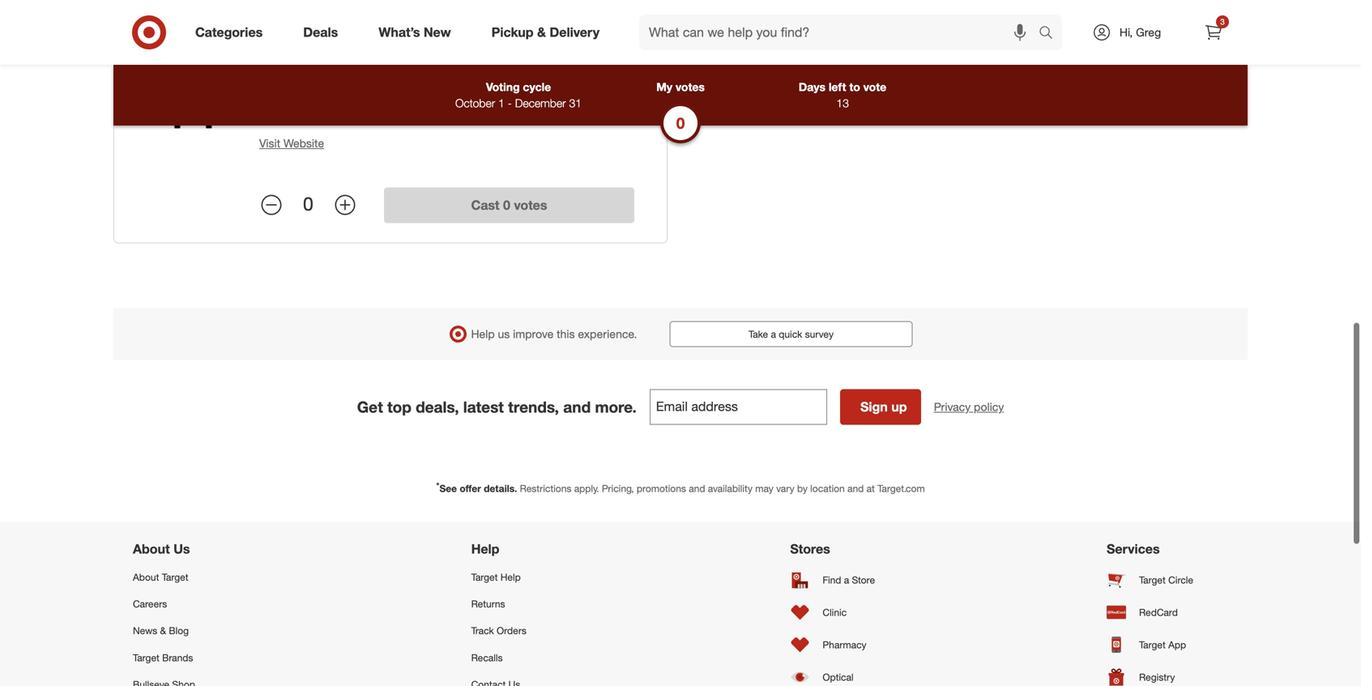 Task type: describe. For each thing, give the bounding box(es) containing it.
cast 0 votes
[[471, 197, 547, 213]]

what's new link
[[365, 15, 471, 50]]

delicious
[[259, 89, 304, 103]]

policy
[[974, 400, 1004, 414]]

0 vertical spatial line
[[311, 35, 334, 50]]

trends,
[[508, 398, 559, 416]]

& for news
[[160, 625, 166, 637]]

new inside what's new link
[[424, 24, 451, 40]]

help us improve this experience.
[[471, 327, 637, 341]]

improve
[[513, 327, 554, 341]]

find a store
[[823, 574, 875, 586]]

a right is on the left top of the page
[[344, 57, 350, 71]]

3 link
[[1196, 15, 1232, 50]]

news & blog link
[[133, 618, 255, 644]]

by
[[797, 483, 808, 495]]

privacy policy
[[934, 400, 1004, 414]]

pickup & delivery link
[[478, 15, 620, 50]]

find a store link
[[790, 564, 891, 596]]

0 vertical spatial votes
[[676, 80, 705, 94]]

deals,
[[416, 398, 459, 416]]

clinic link
[[790, 596, 891, 629]]

gardens,
[[328, 73, 371, 87]]

hi,
[[1120, 25, 1133, 39]]

performance,
[[490, 73, 558, 87]]

park
[[387, 57, 410, 71]]

visit
[[259, 136, 280, 150]]

sign
[[861, 399, 888, 415]]

days left to vote 13
[[799, 80, 887, 110]]

availability
[[708, 483, 753, 495]]

optical link
[[790, 661, 891, 686]]

offer
[[460, 483, 481, 495]]

13
[[836, 96, 849, 110]]

target for target app
[[1139, 639, 1166, 651]]

is
[[333, 57, 341, 71]]

my votes
[[656, 80, 705, 94]]

redcard link
[[1107, 596, 1228, 629]]

art,
[[401, 73, 418, 87]]

pharmacy link
[[790, 629, 891, 661]]

deals link
[[289, 15, 358, 50]]

with
[[394, 89, 415, 103]]

visit website link
[[259, 136, 324, 150]]

survey
[[805, 328, 834, 341]]

or
[[336, 89, 347, 103]]

redcard
[[1139, 606, 1178, 618]]

neighbors-
[[479, 89, 534, 103]]

apply.
[[574, 483, 599, 495]]

more.
[[595, 398, 637, 416]]

may
[[755, 483, 774, 495]]

see
[[440, 483, 457, 495]]

target for target circle
[[1139, 574, 1166, 586]]

0 vertical spatial high
[[283, 35, 308, 50]]

categories
[[195, 24, 263, 40]]

food,
[[308, 89, 333, 103]]

on
[[413, 57, 426, 71]]

take a quick survey button
[[670, 321, 913, 347]]

target.com
[[878, 483, 925, 495]]

take
[[749, 328, 768, 341]]

visitors
[[575, 57, 612, 71]]

privacy
[[934, 400, 971, 414]]

1
[[498, 96, 505, 110]]

experience.
[[578, 327, 637, 341]]

brands
[[162, 652, 193, 664]]

0 horizontal spatial of
[[360, 106, 369, 120]]

promotions
[[637, 483, 686, 495]]

registry link
[[1107, 661, 1228, 686]]

track orders link
[[471, 618, 574, 644]]

voting cycle october 1 - december 31
[[455, 80, 582, 110]]

target brands link
[[133, 644, 255, 671]]

us
[[173, 541, 190, 557]]

get top deals, latest trends, and more.
[[357, 398, 637, 416]]

categories link
[[182, 15, 283, 50]]

deals
[[303, 24, 338, 40]]

blog
[[169, 625, 189, 637]]

careers
[[133, 598, 167, 610]]

2 vertical spatial help
[[501, 571, 521, 583]]

what's new
[[379, 24, 451, 40]]

store
[[852, 574, 875, 586]]

the
[[429, 57, 445, 71]]

about target
[[133, 571, 188, 583]]

a right find
[[844, 574, 849, 586]]

news & blog
[[133, 625, 189, 637]]

days
[[799, 80, 826, 94]]



Task type: vqa. For each thing, say whether or not it's contained in the screenshot.
the rightmost of
yes



Task type: locate. For each thing, give the bounding box(es) containing it.
1 vertical spatial line
[[308, 57, 330, 71]]

target down news
[[133, 652, 159, 664]]

connect
[[350, 89, 391, 103]]

cycle
[[523, 80, 551, 94]]

a inside button
[[771, 328, 776, 341]]

top
[[387, 398, 412, 416]]

about up about target
[[133, 541, 170, 557]]

help up target help
[[471, 541, 499, 557]]

circle
[[1169, 574, 1194, 586]]

2 about from the top
[[133, 571, 159, 583]]

sign up
[[861, 399, 907, 415]]

about us
[[133, 541, 190, 557]]

1 horizontal spatial &
[[537, 24, 546, 40]]

What can we help you find? suggestions appear below search field
[[639, 15, 1043, 50]]

friends
[[418, 89, 453, 103]]

quick
[[779, 328, 802, 341]]

1 vertical spatial high
[[281, 57, 305, 71]]

clinic
[[823, 606, 847, 618]]

view
[[375, 73, 398, 87]]

0 horizontal spatial 0
[[303, 193, 313, 215]]

target inside 'link'
[[133, 652, 159, 664]]

3
[[1220, 17, 1225, 27]]

target help
[[471, 571, 521, 583]]

0 vertical spatial &
[[537, 24, 546, 40]]

votes right cast
[[514, 197, 547, 213]]

None text field
[[650, 390, 827, 425]]

votes right my
[[676, 80, 705, 94]]

left
[[829, 80, 846, 94]]

new inside the high line the high line is a public park on the west side of manhattan. visitors can walk through gardens, view art, experience a performance, savor delicious food, or connect with friends and neighbors-all while enjoying a unique perspective of new york city.
[[373, 106, 396, 120]]

take a quick survey
[[749, 328, 834, 341]]

york
[[399, 106, 421, 120]]

target
[[162, 571, 188, 583], [471, 571, 498, 583], [1139, 574, 1166, 586], [1139, 639, 1166, 651], [133, 652, 159, 664]]

and inside the high line the high line is a public park on the west side of manhattan. visitors can walk through gardens, view art, experience a performance, savor delicious food, or connect with friends and neighbors-all while enjoying a unique perspective of new york city.
[[456, 89, 476, 103]]

enjoying
[[577, 89, 620, 103]]

* see offer details. restrictions apply. pricing, promotions and availability may vary by location and at target.com
[[436, 481, 925, 495]]

through
[[285, 73, 324, 87]]

of
[[503, 57, 512, 71], [360, 106, 369, 120]]

target for target brands
[[133, 652, 159, 664]]

a right take
[[771, 328, 776, 341]]

a right enjoying
[[623, 89, 629, 103]]

target left app
[[1139, 639, 1166, 651]]

cast
[[471, 197, 500, 213]]

december
[[515, 96, 566, 110]]

& right pickup
[[537, 24, 546, 40]]

of right side at the top of the page
[[503, 57, 512, 71]]

target for target help
[[471, 571, 498, 583]]

target inside "link"
[[162, 571, 188, 583]]

restrictions
[[520, 483, 572, 495]]

1 the from the top
[[259, 35, 279, 50]]

and down experience
[[456, 89, 476, 103]]

target app
[[1139, 639, 1186, 651]]

up
[[891, 399, 907, 415]]

experience
[[421, 73, 477, 87]]

1 vertical spatial new
[[373, 106, 396, 120]]

& left blog
[[160, 625, 166, 637]]

city.
[[424, 106, 445, 120]]

walk
[[259, 73, 282, 87]]

track orders
[[471, 625, 527, 637]]

new up the
[[424, 24, 451, 40]]

1 vertical spatial help
[[471, 541, 499, 557]]

about for about us
[[133, 541, 170, 557]]

returns
[[471, 598, 505, 610]]

help for help
[[471, 541, 499, 557]]

target app link
[[1107, 629, 1228, 661]]

new
[[424, 24, 451, 40], [373, 106, 396, 120]]

manhattan.
[[516, 57, 572, 71]]

a down side at the top of the page
[[480, 73, 486, 87]]

greg
[[1136, 25, 1161, 39]]

and left at
[[848, 483, 864, 495]]

vote
[[863, 80, 887, 94]]

sign up button
[[840, 390, 921, 425]]

about up careers
[[133, 571, 159, 583]]

0 vertical spatial new
[[424, 24, 451, 40]]

target down us
[[162, 571, 188, 583]]

recalls link
[[471, 644, 574, 671]]

1 horizontal spatial 0
[[503, 197, 510, 213]]

2 horizontal spatial 0
[[676, 114, 685, 132]]

can
[[616, 57, 634, 71]]

new down connect
[[373, 106, 396, 120]]

0 right cast
[[503, 197, 510, 213]]

about for about target
[[133, 571, 159, 583]]

my
[[656, 80, 673, 94]]

1 horizontal spatial new
[[424, 24, 451, 40]]

west
[[448, 57, 473, 71]]

0 down 'website'
[[303, 193, 313, 215]]

app
[[1169, 639, 1186, 651]]

0 horizontal spatial new
[[373, 106, 396, 120]]

0
[[676, 114, 685, 132], [303, 193, 313, 215], [503, 197, 510, 213]]

news
[[133, 625, 157, 637]]

unique
[[259, 106, 294, 120]]

target left circle in the bottom right of the page
[[1139, 574, 1166, 586]]

2 the from the top
[[259, 57, 278, 71]]

0 down my votes
[[676, 114, 685, 132]]

line up is on the left top of the page
[[311, 35, 334, 50]]

website
[[284, 136, 324, 150]]

this
[[557, 327, 575, 341]]

search button
[[1031, 15, 1070, 53]]

1 about from the top
[[133, 541, 170, 557]]

careers link
[[133, 591, 255, 618]]

hi, greg
[[1120, 25, 1161, 39]]

find
[[823, 574, 841, 586]]

get
[[357, 398, 383, 416]]

0 vertical spatial of
[[503, 57, 512, 71]]

about inside "link"
[[133, 571, 159, 583]]

high
[[283, 35, 308, 50], [281, 57, 305, 71]]

services
[[1107, 541, 1160, 557]]

1 vertical spatial about
[[133, 571, 159, 583]]

votes
[[676, 80, 705, 94], [514, 197, 547, 213]]

perspective
[[297, 106, 357, 120]]

-
[[508, 96, 512, 110]]

1 vertical spatial votes
[[514, 197, 547, 213]]

target brands
[[133, 652, 193, 664]]

vary
[[776, 483, 795, 495]]

optical
[[823, 671, 854, 683]]

& for pickup
[[537, 24, 546, 40]]

target circle
[[1139, 574, 1194, 586]]

of down connect
[[360, 106, 369, 120]]

delivery
[[550, 24, 600, 40]]

help left us
[[471, 327, 495, 341]]

1 vertical spatial of
[[360, 106, 369, 120]]

search
[[1031, 26, 1070, 42]]

0 vertical spatial the
[[259, 35, 279, 50]]

1 vertical spatial the
[[259, 57, 278, 71]]

returns link
[[471, 591, 574, 618]]

october
[[455, 96, 495, 110]]

1 horizontal spatial votes
[[676, 80, 705, 94]]

1 horizontal spatial of
[[503, 57, 512, 71]]

location
[[810, 483, 845, 495]]

0 vertical spatial help
[[471, 327, 495, 341]]

line left is on the left top of the page
[[308, 57, 330, 71]]

the high line the high line is a public park on the west side of manhattan. visitors can walk through gardens, view art, experience a performance, savor delicious food, or connect with friends and neighbors-all while enjoying a unique perspective of new york city.
[[259, 35, 634, 120]]

0 horizontal spatial &
[[160, 625, 166, 637]]

while
[[548, 89, 574, 103]]

a
[[344, 57, 350, 71], [480, 73, 486, 87], [623, 89, 629, 103], [771, 328, 776, 341], [844, 574, 849, 586]]

all
[[534, 89, 545, 103]]

and left availability on the right bottom
[[689, 483, 705, 495]]

orders
[[497, 625, 527, 637]]

1 vertical spatial &
[[160, 625, 166, 637]]

track
[[471, 625, 494, 637]]

help for help us improve this experience.
[[471, 327, 495, 341]]

help up returns link
[[501, 571, 521, 583]]

0 horizontal spatial votes
[[514, 197, 547, 213]]

0 vertical spatial about
[[133, 541, 170, 557]]

side
[[477, 57, 499, 71]]

and left more.
[[563, 398, 591, 416]]

target up returns
[[471, 571, 498, 583]]

savor
[[561, 73, 588, 87]]



